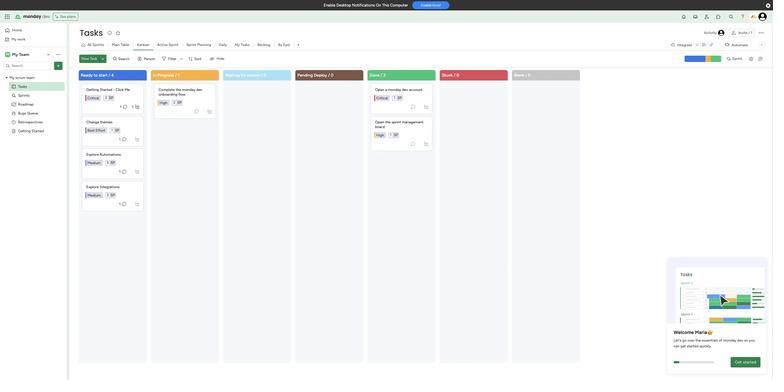 Task type: vqa. For each thing, say whether or not it's contained in the screenshot.


Task type: locate. For each thing, give the bounding box(es) containing it.
public board image
[[11, 84, 16, 89]]

0 horizontal spatial list box
[[0, 72, 67, 206]]

sp for open a monday dev account
[[398, 96, 402, 100]]

0 vertical spatial 2 sp
[[105, 96, 113, 100]]

the
[[176, 88, 181, 92], [385, 120, 391, 124], [696, 339, 701, 343]]

in
[[153, 73, 157, 78]]

0 right stuck
[[457, 73, 460, 78]]

bugs
[[18, 111, 26, 116]]

/ left 4
[[109, 73, 110, 78]]

explore
[[86, 152, 99, 157], [86, 185, 99, 189]]

2 sp inside list box
[[105, 96, 113, 100]]

tasks up all
[[80, 27, 103, 39]]

get started button
[[731, 358, 761, 368]]

computer
[[390, 3, 408, 8]]

enable desktop notifications on this computer
[[324, 3, 408, 8]]

1 sp down open the sprint management board
[[390, 133, 398, 137]]

2 for getting started - click me
[[105, 96, 107, 100]]

critical down getting started - click me
[[87, 96, 99, 100]]

inbox image
[[693, 14, 698, 19]]

2 critical from the left
[[376, 96, 388, 100]]

1 horizontal spatial the
[[385, 120, 391, 124]]

angle down image
[[102, 57, 104, 61]]

list box
[[0, 72, 67, 206], [82, 82, 144, 211], [371, 82, 433, 151]]

list box containing getting started - click me
[[82, 82, 144, 211]]

row group
[[78, 70, 584, 381]]

1 vertical spatial getting
[[18, 129, 31, 133]]

the left sprint
[[385, 120, 391, 124]]

workspace selection element
[[5, 51, 30, 58]]

1 sp down themes
[[111, 128, 119, 133]]

2 explore from the top
[[86, 185, 99, 189]]

sprint down automate
[[733, 57, 743, 61]]

2 sp down flow
[[174, 100, 182, 105]]

the up flow
[[176, 88, 181, 92]]

sp down the open a monday dev account
[[398, 96, 402, 100]]

roadmap
[[18, 102, 34, 107]]

start
[[99, 73, 108, 78]]

monday right a on the top of page
[[388, 88, 402, 92]]

open left a on the top of page
[[375, 88, 385, 92]]

started inside row group
[[100, 88, 112, 92]]

2 horizontal spatial sprint
[[733, 57, 743, 61]]

2 horizontal spatial tasks
[[241, 43, 250, 47]]

getting started - click me
[[86, 88, 130, 92]]

0 horizontal spatial 2
[[105, 96, 107, 100]]

high inside list box
[[376, 133, 384, 137]]

Search field
[[117, 55, 133, 63]]

started
[[100, 88, 112, 92], [32, 129, 44, 133]]

themes
[[100, 120, 112, 124]]

tasks left backlog
[[241, 43, 250, 47]]

0 horizontal spatial started
[[32, 129, 44, 133]]

/ right the 'deploy'
[[328, 73, 330, 78]]

getting down to
[[86, 88, 99, 92]]

2 vertical spatial the
[[696, 339, 701, 343]]

sp down open the sprint management board
[[394, 133, 398, 137]]

/
[[749, 31, 751, 35], [109, 73, 110, 78], [175, 73, 177, 78], [261, 73, 263, 78], [328, 73, 330, 78], [381, 73, 383, 78], [454, 73, 456, 78], [526, 73, 527, 78]]

1 horizontal spatial list box
[[82, 82, 144, 211]]

0 vertical spatial options image
[[758, 30, 765, 36]]

monday right of
[[724, 339, 737, 343]]

0 horizontal spatial enable
[[324, 3, 336, 8]]

pending
[[298, 73, 313, 78]]

2 medium from the top
[[87, 193, 101, 198]]

1 vertical spatial the
[[385, 120, 391, 124]]

sprints right all
[[92, 43, 104, 47]]

my inside workspace selection element
[[12, 52, 18, 57]]

1 vertical spatial open
[[375, 120, 385, 124]]

high
[[160, 101, 168, 105], [376, 133, 384, 137]]

all
[[87, 43, 92, 47]]

the inside complete the monday dev onboarding flow
[[176, 88, 181, 92]]

all sprints button
[[79, 41, 108, 49]]

you
[[749, 339, 756, 343]]

1 vertical spatial options image
[[56, 63, 61, 68]]

0 horizontal spatial the
[[176, 88, 181, 92]]

getting
[[86, 88, 99, 92], [18, 129, 31, 133]]

critical for to
[[87, 96, 99, 100]]

0 horizontal spatial started
[[687, 345, 699, 349]]

1 horizontal spatial started
[[743, 360, 757, 365]]

3 sp
[[107, 193, 115, 198]]

help image
[[741, 14, 746, 19]]

medium down explore integrations
[[87, 193, 101, 198]]

0 horizontal spatial tasks
[[18, 84, 27, 89]]

0 vertical spatial 2
[[384, 73, 386, 78]]

/ right blank
[[526, 73, 527, 78]]

notifications
[[352, 3, 375, 8]]

v2 search image
[[113, 56, 117, 62]]

2 vertical spatial 1 sp
[[390, 133, 398, 137]]

new
[[81, 57, 89, 61]]

2 0 from the left
[[331, 73, 334, 78]]

0 vertical spatial sprints
[[92, 43, 104, 47]]

open up board
[[375, 120, 385, 124]]

list box containing my scrum team
[[0, 72, 67, 206]]

2 sp down getting started - click me
[[105, 96, 113, 100]]

task
[[90, 57, 97, 61]]

board
[[375, 125, 385, 129]]

1 vertical spatial high
[[376, 133, 384, 137]]

2 vertical spatial 2
[[174, 100, 176, 105]]

open for open a monday dev account
[[375, 88, 385, 92]]

my inside list box
[[9, 76, 14, 80]]

by epic button
[[274, 41, 295, 49]]

0 vertical spatial started
[[687, 345, 699, 349]]

sprint planning button
[[183, 41, 215, 49]]

3
[[107, 193, 109, 198]]

by
[[278, 43, 283, 47]]

1 horizontal spatial high
[[376, 133, 384, 137]]

Search in workspace field
[[11, 63, 44, 69]]

my scrum team
[[9, 76, 35, 80]]

1 vertical spatial started
[[743, 360, 757, 365]]

1 vertical spatial 1 sp
[[111, 128, 119, 133]]

1 horizontal spatial 2 sp
[[174, 100, 182, 105]]

1 vertical spatial explore
[[86, 185, 99, 189]]

to
[[94, 73, 98, 78]]

1 horizontal spatial getting
[[86, 88, 99, 92]]

stuck / 0
[[442, 73, 460, 78]]

1 horizontal spatial sprints
[[92, 43, 104, 47]]

tasks inside my tasks button
[[241, 43, 250, 47]]

now!
[[433, 3, 441, 7]]

sp right effort
[[115, 128, 119, 133]]

monday up flow
[[182, 88, 196, 92]]

tasks
[[80, 27, 103, 39], [241, 43, 250, 47], [18, 84, 27, 89]]

enable now!
[[421, 3, 441, 7]]

explore integrations
[[86, 185, 120, 189]]

enable left desktop
[[324, 3, 336, 8]]

enable left now!
[[421, 3, 432, 7]]

row group containing ready to start
[[78, 70, 584, 381]]

activity
[[705, 31, 717, 35]]

1 vertical spatial sprints
[[18, 93, 30, 98]]

2 horizontal spatial list box
[[371, 82, 433, 151]]

1 horizontal spatial started
[[100, 88, 112, 92]]

tasks inside list box
[[18, 84, 27, 89]]

complete the monday dev onboarding flow
[[159, 88, 203, 97]]

1 inside button
[[751, 31, 753, 35]]

1 sp for done / 2
[[390, 133, 398, 137]]

2 horizontal spatial the
[[696, 339, 701, 343]]

waiting
[[225, 73, 240, 78]]

tasks right public board icon
[[18, 84, 27, 89]]

maria williams image
[[759, 13, 767, 21]]

explore automations
[[86, 152, 121, 157]]

sprint for sprint
[[733, 57, 743, 61]]

my for my work
[[12, 37, 17, 41]]

2 right done
[[384, 73, 386, 78]]

progress
[[158, 73, 174, 78]]

started down over
[[687, 345, 699, 349]]

0 horizontal spatial high
[[160, 101, 168, 105]]

bugs queue
[[18, 111, 38, 116]]

4 0 from the left
[[528, 73, 531, 78]]

2 down getting started - click me
[[105, 96, 107, 100]]

me
[[125, 88, 130, 92]]

ready to start / 4
[[81, 73, 114, 78]]

sprint left 'planning'
[[186, 43, 196, 47]]

1 explore from the top
[[86, 152, 99, 157]]

the right over
[[696, 339, 701, 343]]

1 horizontal spatial enable
[[421, 3, 432, 7]]

sp for complete the monday dev onboarding flow
[[177, 100, 182, 105]]

getting right public board image at the left top of the page
[[18, 129, 31, 133]]

1 vertical spatial medium
[[87, 193, 101, 198]]

0 right 'review'
[[264, 73, 266, 78]]

0 vertical spatial explore
[[86, 152, 99, 157]]

dev
[[42, 14, 50, 20], [196, 88, 203, 92], [402, 88, 408, 92], [738, 339, 744, 343]]

started down retrospectives
[[32, 129, 44, 133]]

0 vertical spatial high
[[160, 101, 168, 105]]

add view image
[[298, 43, 300, 47]]

0 vertical spatial started
[[100, 88, 112, 92]]

explore left integrations
[[86, 185, 99, 189]]

0 vertical spatial open
[[375, 88, 385, 92]]

sp down -
[[109, 96, 113, 100]]

effort
[[96, 128, 105, 133]]

0 horizontal spatial sprints
[[18, 93, 30, 98]]

-
[[113, 88, 115, 92]]

2 down onboarding
[[174, 100, 176, 105]]

1 sp down the open a monday dev account
[[394, 96, 402, 100]]

1 horizontal spatial critical
[[376, 96, 388, 100]]

1
[[751, 31, 753, 35], [178, 73, 180, 78], [394, 96, 396, 100], [120, 105, 122, 109], [132, 105, 134, 109], [111, 128, 113, 133], [390, 133, 392, 137], [119, 137, 121, 142], [119, 170, 121, 174], [119, 202, 121, 207]]

review
[[247, 73, 260, 78]]

my right workspace image
[[12, 52, 18, 57]]

options image up collapse board header image at top right
[[758, 30, 765, 36]]

best effort
[[87, 128, 105, 133]]

1 vertical spatial tasks
[[241, 43, 250, 47]]

0 vertical spatial the
[[176, 88, 181, 92]]

my for my team
[[12, 52, 18, 57]]

started
[[687, 345, 699, 349], [743, 360, 757, 365]]

progress bar
[[674, 362, 680, 364]]

the for open a monday dev account
[[385, 120, 391, 124]]

lottie animation element
[[668, 258, 767, 326]]

1 vertical spatial 2 sp
[[174, 100, 182, 105]]

3 0 from the left
[[457, 73, 460, 78]]

4
[[111, 73, 114, 78]]

open inside open the sprint management board
[[375, 120, 385, 124]]

1 vertical spatial 2
[[105, 96, 107, 100]]

0 vertical spatial getting
[[86, 88, 99, 92]]

1 medium from the top
[[87, 161, 101, 165]]

integrate
[[678, 43, 693, 47]]

select product image
[[5, 14, 10, 19]]

active sprint
[[157, 43, 179, 47]]

enable inside 'button'
[[421, 3, 432, 7]]

/ right 'review'
[[261, 73, 263, 78]]

1 vertical spatial started
[[32, 129, 44, 133]]

started inside the let's go over the essentials of monday dev so you can get started quickly.
[[687, 345, 699, 349]]

invite / 1
[[739, 31, 753, 35]]

1 horizontal spatial sprint
[[186, 43, 196, 47]]

sprint right active
[[169, 43, 179, 47]]

essentials
[[702, 339, 718, 343]]

2 inside list box
[[105, 96, 107, 100]]

medium for integrations
[[87, 193, 101, 198]]

pending deploy / 0
[[298, 73, 334, 78]]

a
[[385, 88, 387, 92]]

scrum
[[15, 76, 25, 80]]

2
[[384, 73, 386, 78], [105, 96, 107, 100], [174, 100, 176, 105]]

2 horizontal spatial 2
[[384, 73, 386, 78]]

high down board
[[376, 133, 384, 137]]

0 right blank
[[528, 73, 531, 78]]

/ right done
[[381, 73, 383, 78]]

/ right invite
[[749, 31, 751, 35]]

medium down 'explore automations'
[[87, 161, 101, 165]]

see plans button
[[53, 13, 78, 21]]

0 horizontal spatial getting
[[18, 129, 31, 133]]

0 right the 'deploy'
[[331, 73, 334, 78]]

2 for complete the monday dev onboarding flow
[[174, 100, 176, 105]]

my left "work"
[[12, 37, 17, 41]]

sp right 5
[[111, 161, 115, 165]]

started right get
[[743, 360, 757, 365]]

the inside open the sprint management board
[[385, 120, 391, 124]]

getting for getting started - click me
[[86, 88, 99, 92]]

best
[[87, 128, 95, 133]]

high for open a monday dev account
[[376, 133, 384, 137]]

list box containing open a monday dev account
[[371, 82, 433, 151]]

my right caret down "icon"
[[9, 76, 14, 80]]

explore left automations
[[86, 152, 99, 157]]

1 open from the top
[[375, 88, 385, 92]]

sp right 3
[[111, 193, 115, 198]]

sp for change themes
[[115, 128, 119, 133]]

0 vertical spatial medium
[[87, 161, 101, 165]]

sp for explore automations
[[111, 161, 115, 165]]

my
[[12, 37, 17, 41], [235, 43, 240, 47], [12, 52, 18, 57], [9, 76, 14, 80]]

1 horizontal spatial options image
[[758, 30, 765, 36]]

/ inside invite / 1 button
[[749, 31, 751, 35]]

options image down workspace options icon at left
[[56, 63, 61, 68]]

options image
[[758, 30, 765, 36], [56, 63, 61, 68]]

started left -
[[100, 88, 112, 92]]

welcome
[[674, 330, 694, 336]]

2 vertical spatial tasks
[[18, 84, 27, 89]]

critical down a on the top of page
[[376, 96, 388, 100]]

sprints up roadmap
[[18, 93, 30, 98]]

1 horizontal spatial 2
[[174, 100, 176, 105]]

2 sp for the
[[174, 100, 182, 105]]

my right daily
[[235, 43, 240, 47]]

2 open from the top
[[375, 120, 385, 124]]

started for getting started - click me
[[100, 88, 112, 92]]

option
[[0, 73, 67, 74]]

quickly.
[[700, 345, 712, 349]]

notifications image
[[682, 14, 687, 19]]

can
[[674, 345, 680, 349]]

1 critical from the left
[[87, 96, 99, 100]]

my for my tasks
[[235, 43, 240, 47]]

new task
[[81, 57, 97, 61]]

sprints
[[92, 43, 104, 47], [18, 93, 30, 98]]

go
[[683, 339, 687, 343]]

high down onboarding
[[160, 101, 168, 105]]

0 horizontal spatial 2 sp
[[105, 96, 113, 100]]

sp down flow
[[177, 100, 182, 105]]

automations
[[100, 152, 121, 157]]

0 horizontal spatial critical
[[87, 96, 99, 100]]

sp for explore integrations
[[111, 193, 115, 198]]

my for my scrum team
[[9, 76, 14, 80]]

0 vertical spatial tasks
[[80, 27, 103, 39]]

getting inside row group
[[86, 88, 99, 92]]

open
[[375, 88, 385, 92], [375, 120, 385, 124]]

invite members image
[[705, 14, 710, 19]]



Task type: describe. For each thing, give the bounding box(es) containing it.
automate
[[732, 43, 748, 47]]

my tasks
[[235, 43, 250, 47]]

desktop
[[337, 3, 351, 8]]

1 horizontal spatial tasks
[[80, 27, 103, 39]]

click
[[116, 88, 124, 92]]

Tasks field
[[78, 27, 104, 39]]

active sprint button
[[153, 41, 183, 49]]

filter button
[[160, 55, 185, 63]]

explore for explore integrations
[[86, 185, 99, 189]]

0 vertical spatial 1 sp
[[394, 96, 402, 100]]

my tasks button
[[231, 41, 254, 49]]

done / 2
[[370, 73, 386, 78]]

home button
[[3, 26, 56, 35]]

dapulse close image
[[767, 3, 771, 8]]

public board image
[[11, 129, 16, 134]]

list box for ready to start
[[82, 82, 144, 211]]

done
[[370, 73, 380, 78]]

dev inside the let's go over the essentials of monday dev so you can get started quickly.
[[738, 339, 744, 343]]

5 sp
[[107, 161, 115, 165]]

started for getting started
[[32, 129, 44, 133]]

let's
[[674, 339, 682, 343]]

add to favorites image
[[115, 30, 121, 35]]

flow
[[178, 92, 186, 97]]

open a monday dev account
[[375, 88, 423, 92]]

main table button
[[108, 41, 133, 49]]

person button
[[136, 55, 158, 63]]

maria🤩
[[695, 330, 713, 336]]

complete
[[159, 88, 175, 92]]

get
[[735, 360, 742, 365]]

activity button
[[702, 29, 727, 37]]

sprints inside button
[[92, 43, 104, 47]]

plans
[[67, 14, 76, 19]]

waiting for review / 0
[[225, 73, 266, 78]]

medium for automations
[[87, 161, 101, 165]]

blank
[[514, 73, 525, 78]]

2 sp for started
[[105, 96, 113, 100]]

enable for enable now!
[[421, 3, 432, 7]]

monday inside the let's go over the essentials of monday dev so you can get started quickly.
[[724, 339, 737, 343]]

stuck
[[442, 73, 453, 78]]

high for in progress
[[160, 101, 168, 105]]

monday inside complete the monday dev onboarding flow
[[182, 88, 196, 92]]

started inside 'button'
[[743, 360, 757, 365]]

workspace options image
[[56, 52, 61, 57]]

active
[[157, 43, 168, 47]]

caret down image
[[5, 76, 8, 80]]

person
[[144, 57, 155, 61]]

1 sp for ready to start / 4
[[111, 128, 119, 133]]

epic
[[283, 43, 291, 47]]

all sprints
[[87, 43, 104, 47]]

change
[[86, 120, 99, 124]]

sprint
[[392, 120, 401, 124]]

filter
[[168, 57, 176, 61]]

show board description image
[[107, 30, 113, 36]]

planning
[[197, 43, 211, 47]]

invite / 1 button
[[729, 29, 755, 37]]

monday dev
[[23, 14, 50, 20]]

retrospectives
[[18, 120, 43, 124]]

ready
[[81, 73, 93, 78]]

so
[[745, 339, 749, 343]]

dev inside complete the monday dev onboarding flow
[[196, 88, 203, 92]]

on
[[376, 3, 381, 8]]

main table
[[112, 43, 129, 47]]

enable now! button
[[413, 1, 450, 9]]

team
[[26, 76, 35, 80]]

critical for /
[[376, 96, 388, 100]]

new task button
[[79, 55, 99, 63]]

sp for open the sprint management board
[[394, 133, 398, 137]]

account
[[409, 88, 423, 92]]

the for in progress
[[176, 88, 181, 92]]

my work button
[[3, 35, 56, 44]]

search everything image
[[729, 14, 734, 19]]

dapulse integrations image
[[671, 43, 675, 47]]

deploy
[[314, 73, 327, 78]]

the inside the let's go over the essentials of monday dev so you can get started quickly.
[[696, 339, 701, 343]]

backlog
[[258, 43, 271, 47]]

apps image
[[716, 14, 722, 19]]

daily
[[219, 43, 227, 47]]

sp for getting started - click me
[[109, 96, 113, 100]]

monday up home button
[[23, 14, 41, 20]]

workspace image
[[5, 52, 10, 57]]

0 horizontal spatial sprint
[[169, 43, 179, 47]]

close image
[[758, 262, 764, 267]]

autopilot image
[[726, 41, 730, 48]]

let's go over the essentials of monday dev so you can get started quickly.
[[674, 339, 756, 349]]

my team
[[12, 52, 29, 57]]

change themes
[[86, 120, 112, 124]]

open for open the sprint management board
[[375, 120, 385, 124]]

open the sprint management board
[[375, 120, 425, 129]]

work
[[17, 37, 25, 41]]

by epic
[[278, 43, 291, 47]]

dev inside list box
[[402, 88, 408, 92]]

onboarding
[[159, 92, 178, 97]]

home
[[12, 28, 22, 32]]

backlog button
[[254, 41, 274, 49]]

management
[[402, 120, 424, 124]]

getting for getting started
[[18, 129, 31, 133]]

/ right stuck
[[454, 73, 456, 78]]

get
[[681, 345, 686, 349]]

getting started
[[18, 129, 44, 133]]

over
[[688, 339, 695, 343]]

integrations
[[100, 185, 120, 189]]

monday inside list box
[[388, 88, 402, 92]]

for
[[241, 73, 246, 78]]

queue
[[27, 111, 38, 116]]

arrow down image
[[178, 56, 185, 62]]

sprint for sprint planning
[[186, 43, 196, 47]]

invite
[[739, 31, 748, 35]]

1 0 from the left
[[264, 73, 266, 78]]

5
[[107, 161, 109, 165]]

see
[[60, 14, 66, 19]]

lottie animation image
[[668, 260, 767, 326]]

welcome maria🤩
[[674, 330, 713, 336]]

daily button
[[215, 41, 231, 49]]

sort
[[195, 57, 202, 61]]

collapse board header image
[[760, 43, 764, 47]]

m
[[6, 52, 9, 57]]

sort button
[[186, 55, 205, 63]]

enable for enable desktop notifications on this computer
[[324, 3, 336, 8]]

list box for done
[[371, 82, 433, 151]]

explore for explore automations
[[86, 152, 99, 157]]

/ right progress
[[175, 73, 177, 78]]

0 horizontal spatial options image
[[56, 63, 61, 68]]

table
[[121, 43, 129, 47]]

kanban button
[[133, 41, 153, 49]]

sprints inside list box
[[18, 93, 30, 98]]



